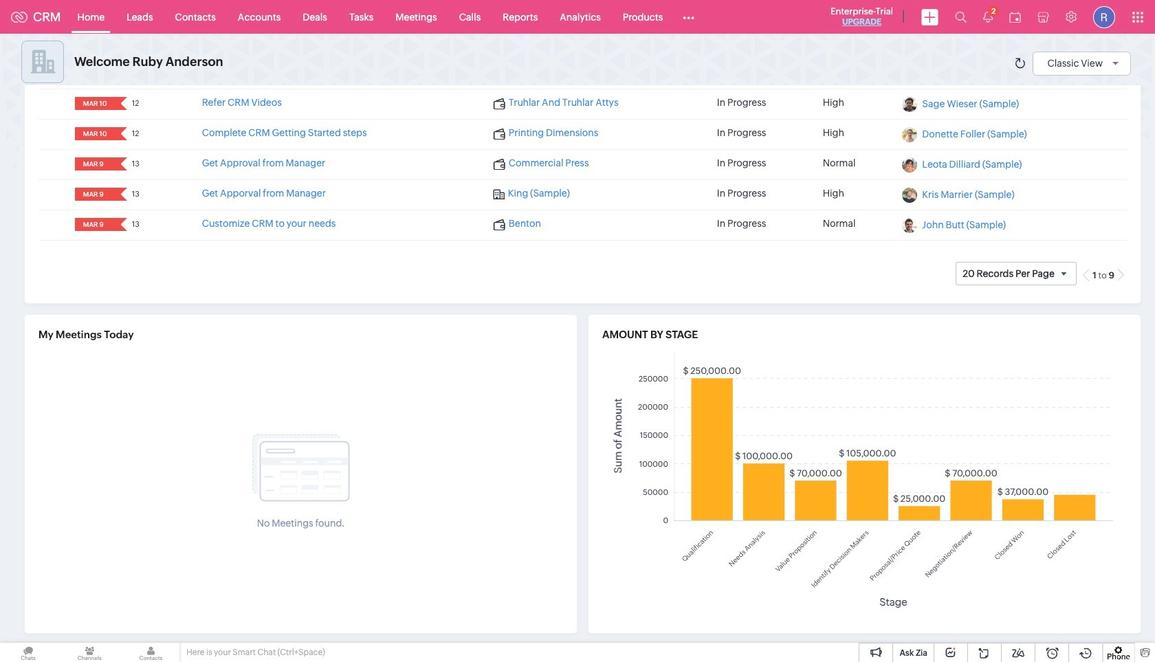 Task type: locate. For each thing, give the bounding box(es) containing it.
calendar image
[[1010, 11, 1022, 22]]

None field
[[79, 97, 111, 110], [79, 127, 111, 140], [79, 158, 111, 171], [79, 188, 111, 201], [79, 218, 111, 231], [79, 97, 111, 110], [79, 127, 111, 140], [79, 158, 111, 171], [79, 188, 111, 201], [79, 218, 111, 231]]

contacts image
[[123, 643, 179, 663]]

create menu element
[[914, 0, 947, 33]]

create menu image
[[922, 9, 939, 25]]

Other Modules field
[[674, 6, 704, 28]]



Task type: vqa. For each thing, say whether or not it's contained in the screenshot.
the Profile icon
yes



Task type: describe. For each thing, give the bounding box(es) containing it.
profile image
[[1094, 6, 1116, 28]]

search element
[[947, 0, 976, 34]]

chats image
[[0, 643, 57, 663]]

profile element
[[1086, 0, 1124, 33]]

logo image
[[11, 11, 28, 22]]

search image
[[956, 11, 967, 23]]

channels image
[[61, 643, 118, 663]]

signals element
[[976, 0, 1002, 34]]



